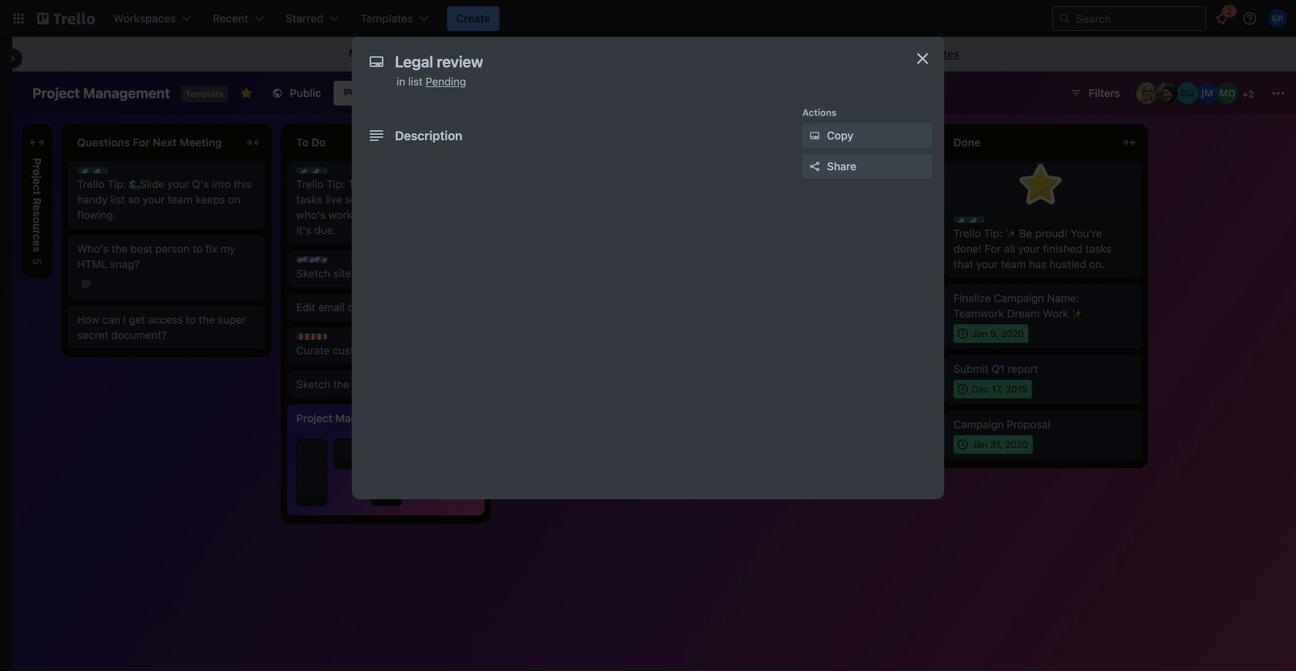 Task type: locate. For each thing, give the bounding box(es) containing it.
0 horizontal spatial color: sky, title: "trello tip" element
[[77, 167, 108, 174]]

expand list image
[[28, 133, 46, 152]]

color: sky, title: "trello tip" element
[[77, 167, 108, 174], [296, 167, 327, 174], [954, 217, 984, 223]]

1 horizontal spatial color: sky, title: "trello tip" element
[[296, 167, 327, 174]]

board image
[[343, 86, 355, 99]]

0 horizontal spatial collapse list image
[[463, 133, 481, 152]]

close dialog image
[[913, 49, 932, 68]]

2 collapse list image from the left
[[901, 133, 920, 152]]

star or unstar board image
[[240, 87, 253, 100]]

andrea crawford (andreacrawford8) image
[[1136, 83, 1158, 104]]

collapse list image
[[463, 133, 481, 152], [1120, 133, 1139, 152]]

devan goldstein (devangoldstein2) image
[[1177, 83, 1198, 104]]

2 collapse list image from the left
[[1120, 133, 1139, 152]]

collapse list image
[[244, 133, 262, 152], [901, 133, 920, 152]]

1 horizontal spatial collapse list image
[[901, 133, 920, 152]]

None text field
[[387, 48, 896, 76]]

1 horizontal spatial collapse list image
[[1120, 133, 1139, 152]]

0 horizontal spatial collapse list image
[[244, 133, 262, 152]]

2 notifications image
[[1213, 9, 1231, 28]]

color: orange, title: "one more step" element
[[296, 334, 327, 340]]

Search field
[[1071, 8, 1206, 29]]

1 collapse list image from the left
[[463, 133, 481, 152]]

open information menu image
[[1242, 11, 1258, 26]]



Task type: vqa. For each thing, say whether or not it's contained in the screenshot.
SHOW MENU image
yes



Task type: describe. For each thing, give the bounding box(es) containing it.
2 horizontal spatial color: sky, title: "trello tip" element
[[954, 217, 984, 223]]

primary element
[[0, 0, 1296, 37]]

caity (caity) image
[[1156, 83, 1178, 104]]

jordan mirchev (jordan_mirchev) image
[[1197, 83, 1218, 104]]

show menu image
[[1271, 86, 1286, 101]]

search image
[[1058, 12, 1071, 25]]

greg robinson (gregrobinson96) image
[[1268, 9, 1287, 28]]

Board name text field
[[25, 81, 178, 106]]

sm image
[[807, 128, 822, 143]]

melody qiao (melodyqiao) image
[[1217, 83, 1238, 104]]

1 collapse list image from the left
[[244, 133, 262, 152]]

color: purple, title: "design team" element
[[296, 257, 327, 263]]



